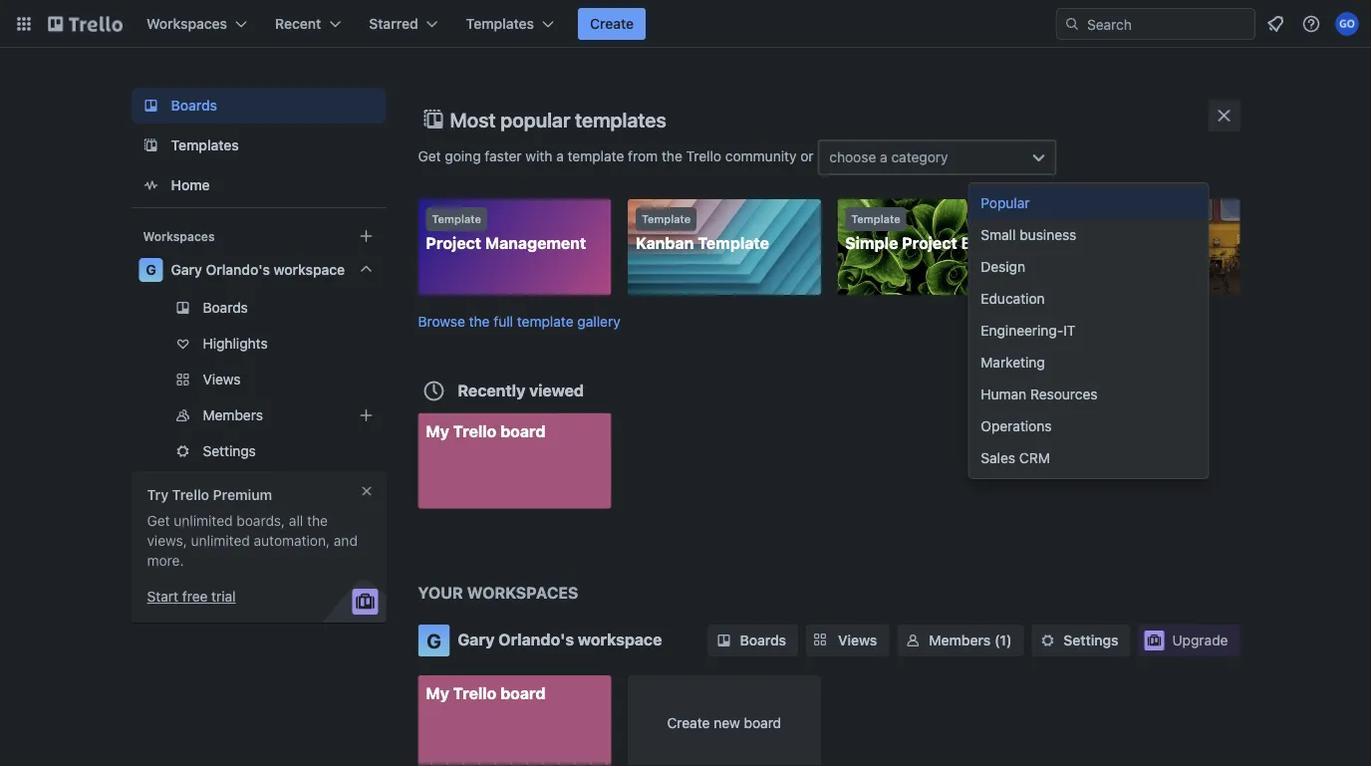 Task type: locate. For each thing, give the bounding box(es) containing it.
0 vertical spatial template
[[568, 148, 624, 164]]

starred button
[[357, 8, 450, 40]]

boards link up templates "link"
[[131, 88, 386, 124]]

trello
[[687, 148, 722, 164], [453, 422, 497, 441], [172, 487, 209, 503], [453, 684, 497, 703]]

unlimited down boards,
[[191, 533, 250, 549]]

2 project from the left
[[902, 234, 958, 253]]

orlando's
[[206, 262, 270, 278], [499, 631, 574, 650]]

create inside 'button'
[[590, 15, 634, 32]]

start free trial button
[[147, 587, 236, 607]]

workspaces
[[147, 15, 227, 32], [143, 229, 215, 243]]

0 vertical spatial create
[[590, 15, 634, 32]]

my for first my trello board link from the bottom of the page
[[426, 684, 450, 703]]

gary orlando's workspace down the workspaces
[[458, 631, 662, 650]]

0 vertical spatial settings
[[203, 443, 256, 460]]

templates inside popup button
[[466, 15, 534, 32]]

1 horizontal spatial g
[[427, 629, 441, 653]]

get going faster with a template from the trello community or
[[418, 148, 818, 164]]

sm image
[[904, 631, 924, 651]]

views link left sm icon
[[807, 625, 890, 657]]

template simple project board
[[846, 213, 1008, 253]]

project left board on the top
[[902, 234, 958, 253]]

create
[[590, 15, 634, 32], [667, 715, 710, 732]]

0 horizontal spatial create
[[590, 15, 634, 32]]

the left the full
[[469, 313, 490, 329]]

template inside template simple project board
[[852, 213, 901, 226]]

templates up home
[[171, 137, 239, 154]]

2 vertical spatial boards
[[740, 633, 787, 649]]

0 vertical spatial gary
[[171, 262, 202, 278]]

0 vertical spatial orlando's
[[206, 262, 270, 278]]

get
[[418, 148, 441, 164], [147, 513, 170, 529]]

1 vertical spatial g
[[427, 629, 441, 653]]

0 horizontal spatial views
[[203, 371, 241, 388]]

2 horizontal spatial the
[[662, 148, 683, 164]]

1 vertical spatial my trello board link
[[418, 676, 612, 767]]

0 horizontal spatial views link
[[131, 364, 386, 396]]

template up the remote
[[1061, 213, 1111, 226]]

popular
[[981, 195, 1030, 211]]

1 vertical spatial create
[[667, 715, 710, 732]]

a right choose
[[880, 149, 888, 165]]

workspace
[[274, 262, 345, 278], [578, 631, 662, 650]]

template kanban template
[[636, 213, 770, 253]]

the
[[662, 148, 683, 164], [469, 313, 490, 329], [307, 513, 328, 529]]

0 vertical spatial get
[[418, 148, 441, 164]]

0 horizontal spatial settings link
[[131, 436, 386, 468]]

1 vertical spatial gary
[[458, 631, 495, 650]]

crm
[[1020, 450, 1051, 467]]

1 my from the top
[[426, 422, 450, 441]]

resources
[[1031, 386, 1098, 403]]

1 horizontal spatial gary orlando's workspace
[[458, 631, 662, 650]]

1 horizontal spatial project
[[902, 234, 958, 253]]

1 vertical spatial boards link
[[131, 292, 386, 324]]

template up kanban
[[642, 213, 691, 226]]

1 horizontal spatial get
[[418, 148, 441, 164]]

1 horizontal spatial workspace
[[578, 631, 662, 650]]

trello inside try trello premium get unlimited boards, all the views, unlimited automation, and more.
[[172, 487, 209, 503]]

orlando's down the workspaces
[[499, 631, 574, 650]]

workspaces
[[467, 584, 579, 603]]

highlights link
[[131, 328, 386, 360]]

0 vertical spatial the
[[662, 148, 683, 164]]

0 vertical spatial views link
[[131, 364, 386, 396]]

template inside template project management
[[432, 213, 481, 226]]

1 sm image from the left
[[714, 631, 734, 651]]

boards link up highlights link
[[131, 292, 386, 324]]

template for simple
[[852, 213, 901, 226]]

gary
[[171, 262, 202, 278], [458, 631, 495, 650]]

1 horizontal spatial the
[[469, 313, 490, 329]]

the right all
[[307, 513, 328, 529]]

workspaces down home
[[143, 229, 215, 243]]

1 vertical spatial template
[[517, 313, 574, 329]]

1 vertical spatial settings
[[1064, 633, 1119, 649]]

unlimited up views,
[[174, 513, 233, 529]]

settings up premium
[[203, 443, 256, 460]]

template for project
[[432, 213, 481, 226]]

template
[[568, 148, 624, 164], [517, 313, 574, 329]]

0 vertical spatial views
[[203, 371, 241, 388]]

a right with
[[557, 148, 564, 164]]

templates right starred popup button on the top
[[466, 15, 534, 32]]

template
[[432, 213, 481, 226], [642, 213, 691, 226], [852, 213, 901, 226], [1061, 213, 1111, 226], [698, 234, 770, 253]]

0 vertical spatial boards link
[[131, 88, 386, 124]]

templates link
[[131, 128, 386, 164]]

0 vertical spatial my trello board
[[426, 422, 546, 441]]

kanban
[[636, 234, 694, 253]]

0 vertical spatial boards
[[171, 97, 217, 114]]

sm image right (1)
[[1038, 631, 1058, 651]]

create up templates
[[590, 15, 634, 32]]

0 vertical spatial g
[[146, 262, 156, 278]]

2 my trello board from the top
[[426, 684, 546, 703]]

template inside "template remote team hub"
[[1061, 213, 1111, 226]]

1 horizontal spatial templates
[[466, 15, 534, 32]]

faster
[[485, 148, 522, 164]]

the inside try trello premium get unlimited boards, all the views, unlimited automation, and more.
[[307, 513, 328, 529]]

popular
[[501, 108, 571, 131]]

design
[[981, 259, 1026, 275]]

0 horizontal spatial sm image
[[714, 631, 734, 651]]

start
[[147, 589, 178, 605]]

views for leftmost views link
[[203, 371, 241, 388]]

home image
[[139, 173, 163, 197]]

get left going at left
[[418, 148, 441, 164]]

settings right (1)
[[1064, 633, 1119, 649]]

1 horizontal spatial create
[[667, 715, 710, 732]]

boards
[[171, 97, 217, 114], [203, 300, 248, 316], [740, 633, 787, 649]]

highlights
[[203, 335, 268, 352]]

1 horizontal spatial members
[[930, 633, 991, 649]]

1 horizontal spatial settings link
[[1032, 625, 1131, 657]]

orlando's up highlights
[[206, 262, 270, 278]]

gary down the your workspaces
[[458, 631, 495, 650]]

views left sm icon
[[839, 633, 878, 649]]

0 vertical spatial my trello board link
[[418, 413, 612, 509]]

2 my from the top
[[426, 684, 450, 703]]

create for create
[[590, 15, 634, 32]]

1 vertical spatial boards
[[203, 300, 248, 316]]

0 horizontal spatial a
[[557, 148, 564, 164]]

create button
[[578, 8, 646, 40]]

template board image
[[139, 134, 163, 158]]

0 horizontal spatial gary orlando's workspace
[[171, 262, 345, 278]]

upgrade button
[[1139, 625, 1241, 657]]

recently viewed
[[458, 381, 584, 400]]

2 vertical spatial the
[[307, 513, 328, 529]]

the for get going faster with a template from the trello community or
[[662, 148, 683, 164]]

trial
[[212, 589, 236, 605]]

project up browse
[[426, 234, 482, 253]]

business
[[1020, 227, 1077, 243]]

1 vertical spatial my trello board
[[426, 684, 546, 703]]

boards link up new
[[708, 625, 799, 657]]

g down 'home' "icon"
[[146, 262, 156, 278]]

settings
[[203, 443, 256, 460], [1064, 633, 1119, 649]]

1 horizontal spatial settings
[[1064, 633, 1119, 649]]

0 vertical spatial workspace
[[274, 262, 345, 278]]

members down highlights
[[203, 407, 263, 424]]

template down templates
[[568, 148, 624, 164]]

1 vertical spatial gary orlando's workspace
[[458, 631, 662, 650]]

0 vertical spatial settings link
[[131, 436, 386, 468]]

1 vertical spatial get
[[147, 513, 170, 529]]

boards right board image on the top
[[171, 97, 217, 114]]

unlimited
[[174, 513, 233, 529], [191, 533, 250, 549]]

the right the from
[[662, 148, 683, 164]]

0 horizontal spatial get
[[147, 513, 170, 529]]

boards link
[[131, 88, 386, 124], [131, 292, 386, 324], [708, 625, 799, 657]]

2 vertical spatial boards link
[[708, 625, 799, 657]]

my for second my trello board link from the bottom
[[426, 422, 450, 441]]

0 horizontal spatial settings
[[203, 443, 256, 460]]

1 vertical spatial board
[[501, 684, 546, 703]]

0 vertical spatial members
[[203, 407, 263, 424]]

sm image up create new board
[[714, 631, 734, 651]]

members left (1)
[[930, 633, 991, 649]]

0 horizontal spatial templates
[[171, 137, 239, 154]]

template remote team hub
[[1055, 213, 1196, 253]]

1 vertical spatial members
[[930, 633, 991, 649]]

workspaces up board image on the top
[[147, 15, 227, 32]]

templates inside "link"
[[171, 137, 239, 154]]

with
[[526, 148, 553, 164]]

create left new
[[667, 715, 710, 732]]

gary orlando's workspace
[[171, 262, 345, 278], [458, 631, 662, 650]]

1 horizontal spatial sm image
[[1038, 631, 1058, 651]]

project
[[426, 234, 482, 253], [902, 234, 958, 253]]

templates
[[466, 15, 534, 32], [171, 137, 239, 154]]

views down highlights
[[203, 371, 241, 388]]

template for remote
[[1061, 213, 1111, 226]]

0 horizontal spatial project
[[426, 234, 482, 253]]

create a workspace image
[[354, 224, 378, 248]]

engineering-it
[[981, 323, 1076, 339]]

1 vertical spatial views link
[[807, 625, 890, 657]]

browse the full template gallery link
[[418, 313, 621, 329]]

template right the full
[[517, 313, 574, 329]]

template up simple
[[852, 213, 901, 226]]

views link
[[131, 364, 386, 396], [807, 625, 890, 657]]

1 vertical spatial views
[[839, 633, 878, 649]]

settings link down members link
[[131, 436, 386, 468]]

my trello board link
[[418, 413, 612, 509], [418, 676, 612, 767]]

views link up members link
[[131, 364, 386, 396]]

sm image
[[714, 631, 734, 651], [1038, 631, 1058, 651]]

settings link
[[131, 436, 386, 468], [1032, 625, 1131, 657]]

1 horizontal spatial views
[[839, 633, 878, 649]]

human resources
[[981, 386, 1098, 403]]

0 vertical spatial my
[[426, 422, 450, 441]]

template project management
[[426, 213, 587, 253]]

boards up new
[[740, 633, 787, 649]]

project inside template simple project board
[[902, 234, 958, 253]]

g down 'your'
[[427, 629, 441, 653]]

0 vertical spatial templates
[[466, 15, 534, 32]]

get up views,
[[147, 513, 170, 529]]

1 vertical spatial templates
[[171, 137, 239, 154]]

0 horizontal spatial the
[[307, 513, 328, 529]]

0 vertical spatial workspaces
[[147, 15, 227, 32]]

gary orlando's workspace up highlights link
[[171, 262, 345, 278]]

g
[[146, 262, 156, 278], [427, 629, 441, 653]]

members
[[203, 407, 263, 424], [930, 633, 991, 649]]

viewed
[[530, 381, 584, 400]]

0 horizontal spatial members
[[203, 407, 263, 424]]

new
[[714, 715, 741, 732]]

1 vertical spatial workspace
[[578, 631, 662, 650]]

my trello board
[[426, 422, 546, 441], [426, 684, 546, 703]]

gary down home
[[171, 262, 202, 278]]

settings link right (1)
[[1032, 625, 1131, 657]]

1 project from the left
[[426, 234, 482, 253]]

category
[[892, 149, 949, 165]]

boards up highlights
[[203, 300, 248, 316]]

1 vertical spatial my
[[426, 684, 450, 703]]

a
[[557, 148, 564, 164], [880, 149, 888, 165]]

add image
[[354, 404, 378, 428]]

back to home image
[[48, 8, 123, 40]]

settings for the bottom settings link
[[1064, 633, 1119, 649]]

members for members
[[203, 407, 263, 424]]

browse
[[418, 313, 465, 329]]

templates button
[[454, 8, 566, 40]]

1 vertical spatial orlando's
[[499, 631, 574, 650]]

starred
[[369, 15, 418, 32]]

template down going at left
[[432, 213, 481, 226]]

2 sm image from the left
[[1038, 631, 1058, 651]]

full
[[494, 313, 513, 329]]



Task type: describe. For each thing, give the bounding box(es) containing it.
create new board
[[667, 715, 782, 732]]

automation,
[[254, 533, 330, 549]]

your
[[418, 584, 463, 603]]

search image
[[1065, 16, 1081, 32]]

1 horizontal spatial orlando's
[[499, 631, 574, 650]]

all
[[289, 513, 303, 529]]

recent button
[[263, 8, 353, 40]]

create for create new board
[[667, 715, 710, 732]]

template right kanban
[[698, 234, 770, 253]]

small business
[[981, 227, 1077, 243]]

or
[[801, 148, 814, 164]]

0 notifications image
[[1264, 12, 1288, 36]]

start free trial
[[147, 589, 236, 605]]

settings for left settings link
[[203, 443, 256, 460]]

and
[[334, 533, 358, 549]]

views,
[[147, 533, 187, 549]]

recent
[[275, 15, 321, 32]]

workspaces inside "workspaces" dropdown button
[[147, 15, 227, 32]]

boards link for views
[[708, 625, 799, 657]]

from
[[628, 148, 658, 164]]

gallery
[[578, 313, 621, 329]]

1 vertical spatial workspaces
[[143, 229, 215, 243]]

team
[[1119, 234, 1160, 253]]

most popular templates
[[450, 108, 667, 131]]

marketing
[[981, 354, 1046, 371]]

open information menu image
[[1302, 14, 1322, 34]]

0 vertical spatial gary orlando's workspace
[[171, 262, 345, 278]]

human
[[981, 386, 1027, 403]]

Search field
[[1081, 9, 1255, 39]]

2 my trello board link from the top
[[418, 676, 612, 767]]

1 vertical spatial the
[[469, 313, 490, 329]]

sm image for settings
[[1038, 631, 1058, 651]]

0 horizontal spatial g
[[146, 262, 156, 278]]

primary element
[[0, 0, 1372, 48]]

board
[[962, 234, 1008, 253]]

it
[[1064, 323, 1076, 339]]

board image
[[139, 94, 163, 118]]

try
[[147, 487, 169, 503]]

boards link for highlights
[[131, 292, 386, 324]]

home link
[[131, 167, 386, 203]]

0 horizontal spatial gary
[[171, 262, 202, 278]]

small
[[981, 227, 1016, 243]]

education
[[981, 291, 1045, 307]]

home
[[171, 177, 210, 193]]

community
[[726, 148, 797, 164]]

most
[[450, 108, 496, 131]]

engineering-
[[981, 323, 1064, 339]]

1 horizontal spatial views link
[[807, 625, 890, 657]]

management
[[485, 234, 587, 253]]

0 horizontal spatial workspace
[[274, 262, 345, 278]]

boards for views
[[740, 633, 787, 649]]

get inside try trello premium get unlimited boards, all the views, unlimited automation, and more.
[[147, 513, 170, 529]]

free
[[182, 589, 208, 605]]

remote
[[1055, 234, 1115, 253]]

simple
[[846, 234, 899, 253]]

(1)
[[995, 633, 1012, 649]]

views for the rightmost views link
[[839, 633, 878, 649]]

1 my trello board from the top
[[426, 422, 546, 441]]

try trello premium get unlimited boards, all the views, unlimited automation, and more.
[[147, 487, 358, 569]]

members (1)
[[930, 633, 1012, 649]]

project inside template project management
[[426, 234, 482, 253]]

2 vertical spatial board
[[744, 715, 782, 732]]

1 vertical spatial settings link
[[1032, 625, 1131, 657]]

choose a category
[[830, 149, 949, 165]]

sm image for boards
[[714, 631, 734, 651]]

the for try trello premium get unlimited boards, all the views, unlimited automation, and more.
[[307, 513, 328, 529]]

going
[[445, 148, 481, 164]]

more.
[[147, 553, 184, 569]]

your workspaces
[[418, 584, 579, 603]]

boards for highlights
[[203, 300, 248, 316]]

members link
[[131, 400, 386, 432]]

0 vertical spatial board
[[501, 422, 546, 441]]

template for kanban
[[642, 213, 691, 226]]

sales
[[981, 450, 1016, 467]]

1 horizontal spatial gary
[[458, 631, 495, 650]]

browse the full template gallery
[[418, 313, 621, 329]]

1 vertical spatial unlimited
[[191, 533, 250, 549]]

gary orlando (garyorlando) image
[[1336, 12, 1360, 36]]

upgrade
[[1173, 633, 1229, 649]]

1 horizontal spatial a
[[880, 149, 888, 165]]

premium
[[213, 487, 272, 503]]

choose
[[830, 149, 877, 165]]

0 vertical spatial unlimited
[[174, 513, 233, 529]]

hub
[[1164, 234, 1196, 253]]

0 horizontal spatial orlando's
[[206, 262, 270, 278]]

templates
[[575, 108, 667, 131]]

recently
[[458, 381, 526, 400]]

workspaces button
[[135, 8, 259, 40]]

members for members (1)
[[930, 633, 991, 649]]

operations
[[981, 418, 1052, 435]]

1 my trello board link from the top
[[418, 413, 612, 509]]

sales crm
[[981, 450, 1051, 467]]

boards,
[[237, 513, 285, 529]]



Task type: vqa. For each thing, say whether or not it's contained in the screenshot.
'Most'
yes



